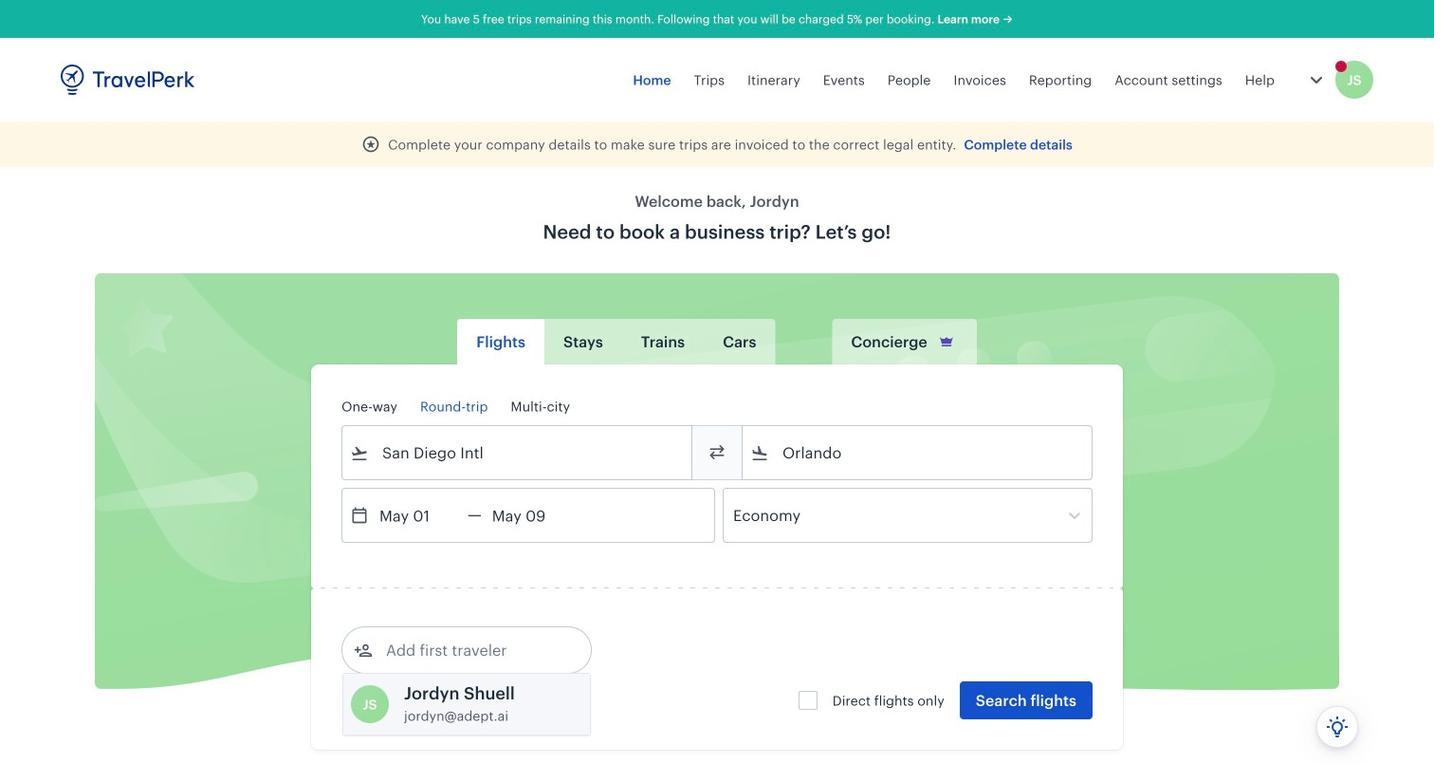 Task type: vqa. For each thing, say whether or not it's contained in the screenshot.
spirit airlines icon
no



Task type: locate. For each thing, give the bounding box(es) containing it.
Depart text field
[[369, 489, 468, 542]]

To search field
[[770, 438, 1068, 468]]



Task type: describe. For each thing, give the bounding box(es) containing it.
From search field
[[369, 438, 667, 468]]

Add first traveler search field
[[373, 635, 570, 665]]

Return text field
[[482, 489, 581, 542]]



